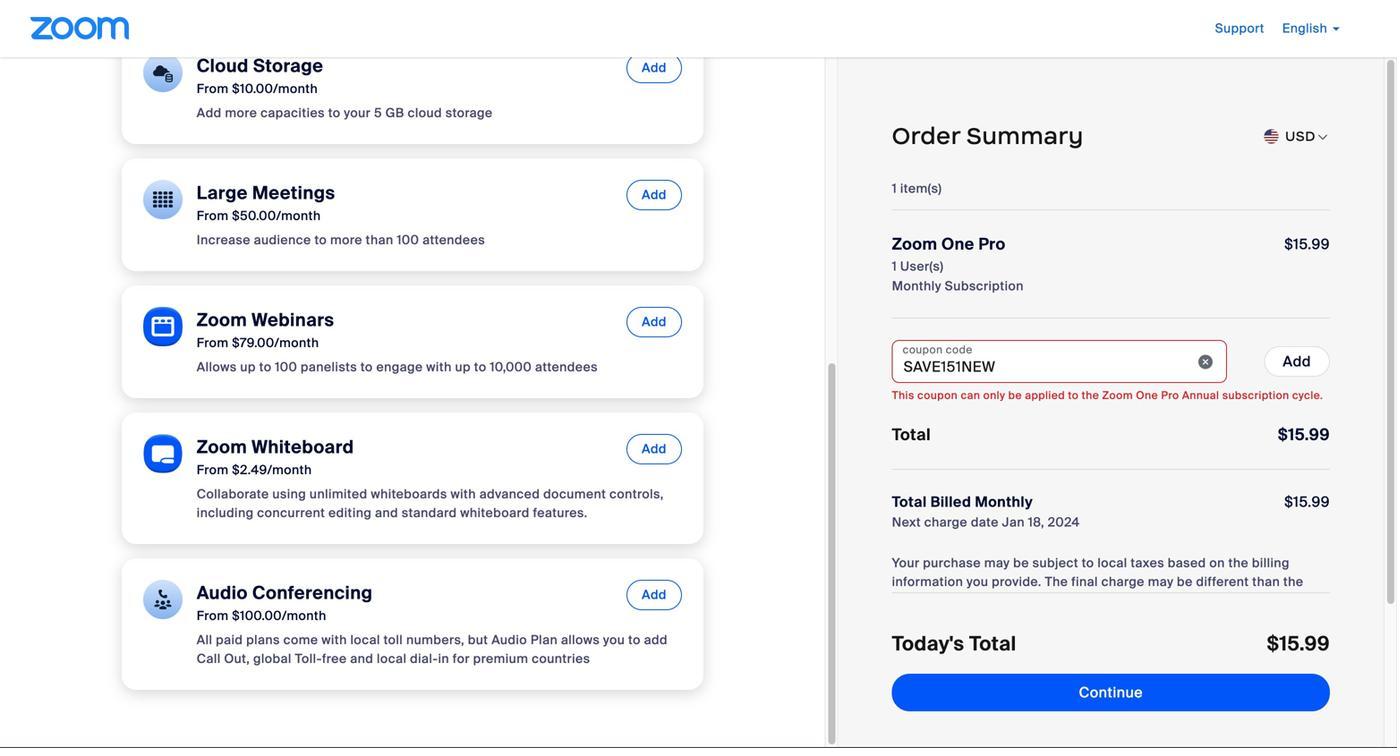 Task type: vqa. For each thing, say whether or not it's contained in the screenshot.


Task type: locate. For each thing, give the bounding box(es) containing it.
toll
[[384, 632, 403, 649]]

0 horizontal spatial on
[[1149, 593, 1165, 609]]

2 vertical spatial and
[[350, 651, 374, 667]]

0 horizontal spatial may
[[985, 555, 1010, 572]]

add for conferencing
[[642, 587, 667, 603]]

cloud storage from $10.00/month
[[197, 55, 323, 97]]

up
[[240, 359, 256, 376], [455, 359, 471, 376]]

all paid plans come with local toll numbers, but audio plan allows you to add call out, global toll-free and local dial-in for premium countries
[[197, 632, 668, 667]]

4 from from the top
[[197, 462, 229, 478]]

storage up $10.00/month
[[253, 55, 323, 77]]

your down based
[[1168, 593, 1195, 609]]

more right audience
[[330, 232, 363, 248]]

from for large meetings
[[197, 208, 229, 224]]

0 vertical spatial local
[[1098, 555, 1128, 572]]

0 horizontal spatial the
[[1082, 389, 1100, 402]]

pro left annual
[[1161, 389, 1180, 402]]

subscription left cycle.
[[1223, 389, 1290, 402]]

your
[[344, 105, 371, 121], [1168, 593, 1195, 609]]

local down toll
[[377, 651, 407, 667]]

1 horizontal spatial attendees
[[535, 359, 598, 376]]

from inside zoom webinars from $79.00/month
[[197, 335, 229, 351]]

from down large on the top
[[197, 208, 229, 224]]

to
[[328, 105, 341, 121], [315, 232, 327, 248], [259, 359, 272, 376], [361, 359, 373, 376], [474, 359, 487, 376], [1068, 389, 1079, 402], [1082, 555, 1094, 572], [628, 632, 641, 649]]

1 horizontal spatial pro
[[1161, 389, 1180, 402]]

0 horizontal spatial charge
[[925, 514, 968, 531]]

0 vertical spatial allows
[[197, 359, 237, 376]]

more right add
[[225, 105, 257, 121]]

from inside zoom whiteboard from $2.49/month
[[197, 462, 229, 478]]

large meetings from $50.00/month
[[197, 182, 335, 224]]

0 vertical spatial one
[[942, 234, 975, 255]]

add inside all paid plans come with local toll numbers, but audio plan allows you to add call out, global toll-free and local dial-in for premium countries
[[644, 632, 668, 649]]

with up the whiteboard
[[451, 486, 476, 503]]

controls,
[[610, 486, 664, 503]]

2 from from the top
[[197, 208, 229, 224]]

one
[[942, 234, 975, 255], [1136, 389, 1159, 402]]

1 vertical spatial total
[[892, 493, 927, 512]]

0 horizontal spatial audio
[[197, 582, 248, 605]]

zoom up $79.00/month
[[197, 309, 247, 332]]

0 horizontal spatial than
[[366, 232, 394, 248]]

one left annual
[[1136, 389, 1159, 402]]

1 horizontal spatial 100
[[397, 232, 419, 248]]

and right free
[[350, 651, 374, 667]]

based
[[1168, 555, 1206, 572]]

from right the zoom webinars icon
[[197, 335, 229, 351]]

18,
[[1028, 514, 1045, 531]]

3 from from the top
[[197, 335, 229, 351]]

10,000
[[490, 359, 532, 376]]

add for storage
[[642, 60, 667, 76]]

from inside large meetings from $50.00/month
[[197, 208, 229, 224]]

subscription
[[945, 278, 1024, 295], [1223, 389, 1290, 402]]

0 vertical spatial cloud
[[197, 55, 249, 77]]

monthly
[[892, 278, 942, 295], [975, 493, 1033, 512]]

0 vertical spatial pro
[[979, 234, 1006, 255]]

more
[[225, 105, 257, 121], [330, 232, 363, 248]]

1 horizontal spatial you
[[967, 574, 989, 590]]

displayed
[[1086, 593, 1146, 609]]

from up collaborate
[[197, 462, 229, 478]]

0 vertical spatial attendees
[[423, 232, 485, 248]]

1 vertical spatial monthly
[[975, 493, 1033, 512]]

0 horizontal spatial pro
[[979, 234, 1006, 255]]

total down this
[[892, 425, 931, 445]]

audio inside "audio conferencing from $100.00/month"
[[197, 582, 248, 605]]

1 horizontal spatial charge
[[1102, 574, 1145, 590]]

may up provide.
[[985, 555, 1010, 572]]

1 horizontal spatial the
[[1229, 555, 1249, 572]]

up left 10,000
[[455, 359, 471, 376]]

coupon left code
[[903, 343, 943, 357]]

0 horizontal spatial your
[[344, 105, 371, 121]]

1 vertical spatial may
[[1148, 574, 1174, 590]]

0 vertical spatial subscription
[[945, 278, 1024, 295]]

2 vertical spatial the
[[1284, 574, 1304, 590]]

coupon code text field
[[892, 340, 1227, 383]]

jan
[[1002, 514, 1025, 531]]

1 horizontal spatial than
[[1253, 574, 1280, 590]]

cloud right gb
[[408, 105, 442, 121]]

continue button
[[892, 674, 1330, 712]]

2 horizontal spatial and
[[1017, 593, 1040, 609]]

0 horizontal spatial subscription
[[945, 278, 1024, 295]]

call
[[197, 651, 221, 667]]

1 vertical spatial cloud
[[408, 105, 442, 121]]

on up different
[[1210, 555, 1225, 572]]

and down whiteboards
[[375, 505, 398, 521]]

up down $79.00/month
[[240, 359, 256, 376]]

charge up displayed
[[1102, 574, 1145, 590]]

audio
[[197, 582, 248, 605], [492, 632, 527, 649]]

cloud
[[197, 55, 249, 77], [408, 105, 442, 121]]

the right applied
[[1082, 389, 1100, 402]]

and inside all paid plans come with local toll numbers, but audio plan allows you to add call out, global toll-free and local dial-in for premium countries
[[350, 651, 374, 667]]

local
[[1098, 555, 1128, 572], [350, 632, 380, 649], [377, 651, 407, 667]]

from
[[197, 81, 229, 97], [197, 208, 229, 224], [197, 335, 229, 351], [197, 462, 229, 478], [197, 608, 229, 624]]

audio conferencing from $100.00/month
[[197, 582, 373, 624]]

0 horizontal spatial allows
[[197, 359, 237, 376]]

1 vertical spatial with
[[451, 486, 476, 503]]

total
[[892, 425, 931, 445], [892, 493, 927, 512]]

1 inside 1 user(s) monthly subscription
[[892, 258, 897, 275]]

1 up from the left
[[240, 359, 256, 376]]

0 horizontal spatial storage
[[253, 55, 323, 77]]

2 total from the top
[[892, 493, 927, 512]]

1 vertical spatial more
[[330, 232, 363, 248]]

engage
[[376, 359, 423, 376]]

1 vertical spatial one
[[1136, 389, 1159, 402]]

0 horizontal spatial you
[[603, 632, 625, 649]]

panelists
[[301, 359, 357, 376]]

0 vertical spatial than
[[366, 232, 394, 248]]

0 horizontal spatial cloud
[[197, 55, 249, 77]]

purchase
[[923, 555, 981, 572]]

the up different
[[1229, 555, 1249, 572]]

2 up from the left
[[455, 359, 471, 376]]

local left toll
[[350, 632, 380, 649]]

1 horizontal spatial on
[[1210, 555, 1225, 572]]

1 vertical spatial 1
[[892, 258, 897, 275]]

charge inside your purchase may be subject to local taxes based on the billing information you provide. the final charge may be different than the amount shown here and will be displayed on your invoice.
[[1102, 574, 1145, 590]]

0 vertical spatial monthly
[[892, 278, 942, 295]]

the down billing
[[1284, 574, 1304, 590]]

from up add
[[197, 81, 229, 97]]

be
[[1009, 389, 1022, 402], [1014, 555, 1029, 572], [1177, 574, 1193, 590], [1067, 593, 1083, 609]]

monthly inside 1 user(s) monthly subscription
[[892, 278, 942, 295]]

may
[[985, 555, 1010, 572], [1148, 574, 1174, 590]]

monthly for user(s)
[[892, 278, 942, 295]]

0 vertical spatial you
[[967, 574, 989, 590]]

in
[[438, 651, 449, 667]]

zoom webinars icon image
[[143, 307, 182, 346]]

all
[[197, 632, 213, 649]]

show options image
[[1316, 130, 1330, 145]]

1 left item(s)
[[892, 180, 897, 197]]

you inside all paid plans come with local toll numbers, but audio plan allows you to add call out, global toll-free and local dial-in for premium countries
[[603, 632, 625, 649]]

on down taxes
[[1149, 593, 1165, 609]]

zoom inside zoom webinars from $79.00/month
[[197, 309, 247, 332]]

0 vertical spatial 1
[[892, 180, 897, 197]]

from up the all at left bottom
[[197, 608, 229, 624]]

webinars
[[252, 309, 334, 332]]

cloud up add
[[197, 55, 249, 77]]

storage inside cloud storage from $10.00/month
[[253, 55, 323, 77]]

1 vertical spatial your
[[1168, 593, 1195, 609]]

may down taxes
[[1148, 574, 1174, 590]]

1 vertical spatial 100
[[275, 359, 297, 376]]

your
[[892, 555, 920, 572]]

1 1 from the top
[[892, 180, 897, 197]]

zoom down coupon code text box
[[1102, 389, 1133, 402]]

1 horizontal spatial allows
[[561, 632, 600, 649]]

audio inside all paid plans come with local toll numbers, but audio plan allows you to add call out, global toll-free and local dial-in for premium countries
[[492, 632, 527, 649]]

with for whiteboard
[[451, 486, 476, 503]]

charge
[[925, 514, 968, 531], [1102, 574, 1145, 590]]

add button
[[627, 53, 682, 83], [627, 180, 682, 210], [627, 307, 682, 338], [1264, 346, 1330, 377], [627, 434, 682, 465], [627, 580, 682, 611]]

zoom whiteboard from $2.49/month
[[197, 436, 354, 478]]

0 horizontal spatial more
[[225, 105, 257, 121]]

zoom inside zoom whiteboard from $2.49/month
[[197, 436, 247, 459]]

0 vertical spatial charge
[[925, 514, 968, 531]]

0 vertical spatial storage
[[253, 55, 323, 77]]

from inside "audio conferencing from $100.00/month"
[[197, 608, 229, 624]]

1 horizontal spatial monthly
[[975, 493, 1033, 512]]

1
[[892, 180, 897, 197], [892, 258, 897, 275]]

1 horizontal spatial one
[[1136, 389, 1159, 402]]

monthly down user(s)
[[892, 278, 942, 295]]

add
[[642, 60, 667, 76], [642, 187, 667, 203], [642, 314, 667, 330], [1283, 352, 1312, 371], [642, 441, 667, 457], [642, 587, 667, 603], [644, 632, 668, 649]]

1 vertical spatial storage
[[446, 105, 493, 121]]

add button for audio conferencing
[[627, 580, 682, 611]]

allows up to 100 panelists to engage with up to 10,000 attendees
[[197, 359, 598, 376]]

subscription down zoom one pro
[[945, 278, 1024, 295]]

allows up countries
[[561, 632, 600, 649]]

audio conferencing icon image
[[143, 580, 182, 619]]

1 horizontal spatial your
[[1168, 593, 1195, 609]]

$79.00/month
[[232, 335, 319, 351]]

1 vertical spatial audio
[[492, 632, 527, 649]]

this coupon can only be applied to the zoom one pro annual subscription cycle. alert
[[892, 389, 1330, 402]]

dial-
[[410, 651, 438, 667]]

zoom for one
[[892, 234, 938, 255]]

than
[[366, 232, 394, 248], [1253, 574, 1280, 590]]

can
[[961, 389, 981, 402]]

0 vertical spatial more
[[225, 105, 257, 121]]

1 horizontal spatial storage
[[446, 105, 493, 121]]

1 vertical spatial subscription
[[1223, 389, 1290, 402]]

local up final
[[1098, 555, 1128, 572]]

0 vertical spatial total
[[892, 425, 931, 445]]

1 horizontal spatial audio
[[492, 632, 527, 649]]

on
[[1210, 555, 1225, 572], [1149, 593, 1165, 609]]

with right engage
[[426, 359, 452, 376]]

countries
[[532, 651, 590, 667]]

zoom up user(s)
[[892, 234, 938, 255]]

0 horizontal spatial monthly
[[892, 278, 942, 295]]

1 vertical spatial charge
[[1102, 574, 1145, 590]]

with for conferencing
[[322, 632, 347, 649]]

0 vertical spatial and
[[375, 505, 398, 521]]

conferencing
[[252, 582, 373, 605]]

pro
[[979, 234, 1006, 255], [1161, 389, 1180, 402]]

2 1 from the top
[[892, 258, 897, 275]]

monthly up jan
[[975, 493, 1033, 512]]

and down provide.
[[1017, 593, 1040, 609]]

with inside all paid plans come with local toll numbers, but audio plan allows you to add call out, global toll-free and local dial-in for premium countries
[[322, 632, 347, 649]]

audio up paid
[[197, 582, 248, 605]]

subject
[[1033, 555, 1079, 572]]

0 horizontal spatial and
[[350, 651, 374, 667]]

with up free
[[322, 632, 347, 649]]

with inside the collaborate using unlimited whiteboards with advanced document controls, including concurrent editing and standard whiteboard features.
[[451, 486, 476, 503]]

add for meetings
[[642, 187, 667, 203]]

1 horizontal spatial and
[[375, 505, 398, 521]]

0 vertical spatial with
[[426, 359, 452, 376]]

from for zoom webinars
[[197, 335, 229, 351]]

1 vertical spatial allows
[[561, 632, 600, 649]]

1 total from the top
[[892, 425, 931, 445]]

from inside cloud storage from $10.00/month
[[197, 81, 229, 97]]

total up next on the right of the page
[[892, 493, 927, 512]]

zoom one pro
[[892, 234, 1006, 255]]

the
[[1045, 574, 1068, 590]]

allows down zoom webinars from $79.00/month on the top left of the page
[[197, 359, 237, 376]]

2 vertical spatial with
[[322, 632, 347, 649]]

1 vertical spatial and
[[1017, 593, 1040, 609]]

total billed monthly
[[892, 493, 1033, 512]]

add for whiteboard
[[642, 441, 667, 457]]

one up 1 user(s) monthly subscription
[[942, 234, 975, 255]]

1 vertical spatial you
[[603, 632, 625, 649]]

storage
[[253, 55, 323, 77], [446, 105, 493, 121]]

you right plan
[[603, 632, 625, 649]]

you up the shown
[[967, 574, 989, 590]]

numbers,
[[406, 632, 465, 649]]

1 from from the top
[[197, 81, 229, 97]]

you inside your purchase may be subject to local taxes based on the billing information you provide. the final charge may be different than the amount shown here and will be displayed on your invoice.
[[967, 574, 989, 590]]

add button for large meetings
[[627, 180, 682, 210]]

$100.00/month
[[232, 608, 327, 624]]

1 vertical spatial than
[[1253, 574, 1280, 590]]

add more capacities to your 5 gb cloud storage
[[197, 105, 493, 121]]

zoom up collaborate
[[197, 436, 247, 459]]

1 horizontal spatial up
[[455, 359, 471, 376]]

large
[[197, 182, 248, 205]]

subscription inside 1 user(s) monthly subscription
[[945, 278, 1024, 295]]

continue
[[1079, 684, 1143, 702]]

this coupon can only be applied to the zoom one pro annual subscription cycle.
[[892, 389, 1324, 402]]

audio up premium
[[492, 632, 527, 649]]

pro up 1 user(s) monthly subscription
[[979, 234, 1006, 255]]

coupon left can
[[918, 389, 958, 402]]

be down final
[[1067, 593, 1083, 609]]

including
[[197, 505, 254, 521]]

be up provide.
[[1014, 555, 1029, 572]]

storage right gb
[[446, 105, 493, 121]]

be down based
[[1177, 574, 1193, 590]]

allows
[[197, 359, 237, 376], [561, 632, 600, 649]]

5 from from the top
[[197, 608, 229, 624]]

shown
[[943, 593, 982, 609]]

and
[[375, 505, 398, 521], [1017, 593, 1040, 609], [350, 651, 374, 667]]

charge down billed on the bottom right
[[925, 514, 968, 531]]

0 horizontal spatial up
[[240, 359, 256, 376]]

0 vertical spatial coupon
[[903, 343, 943, 357]]

1 left user(s)
[[892, 258, 897, 275]]

0 vertical spatial audio
[[197, 582, 248, 605]]

your left '5'
[[344, 105, 371, 121]]

with
[[426, 359, 452, 376], [451, 486, 476, 503], [322, 632, 347, 649]]

100
[[397, 232, 419, 248], [275, 359, 297, 376]]

total for total
[[892, 425, 931, 445]]

add button for zoom whiteboard
[[627, 434, 682, 465]]



Task type: describe. For each thing, give the bounding box(es) containing it.
english
[[1283, 20, 1328, 37]]

whiteboards
[[371, 486, 447, 503]]

0 vertical spatial the
[[1082, 389, 1100, 402]]

and inside your purchase may be subject to local taxes based on the billing information you provide. the final charge may be different than the amount shown here and will be displayed on your invoice.
[[1017, 593, 1040, 609]]

different
[[1196, 574, 1249, 590]]

1 vertical spatial on
[[1149, 593, 1165, 609]]

support
[[1215, 20, 1265, 37]]

cycle.
[[1293, 389, 1324, 402]]

from for zoom whiteboard
[[197, 462, 229, 478]]

zoom for webinars
[[197, 309, 247, 332]]

code
[[946, 343, 973, 357]]

document
[[543, 486, 606, 503]]

secure trust image
[[1040, 664, 1183, 716]]

plan
[[531, 632, 558, 649]]

to inside all paid plans come with local toll numbers, but audio plan allows you to add call out, global toll-free and local dial-in for premium countries
[[628, 632, 641, 649]]

0 horizontal spatial 100
[[275, 359, 297, 376]]

than inside your purchase may be subject to local taxes based on the billing information you provide. the final charge may be different than the amount shown here and will be displayed on your invoice.
[[1253, 574, 1280, 590]]

1 vertical spatial coupon
[[918, 389, 958, 402]]

your inside your purchase may be subject to local taxes based on the billing information you provide. the final charge may be different than the amount shown here and will be displayed on your invoice.
[[1168, 593, 1195, 609]]

0 horizontal spatial one
[[942, 234, 975, 255]]

$10.00/month
[[232, 81, 318, 97]]

amount
[[892, 593, 939, 609]]

billing
[[1252, 555, 1290, 572]]

here
[[986, 593, 1014, 609]]

1 vertical spatial the
[[1229, 555, 1249, 572]]

order
[[892, 121, 961, 150]]

to inside your purchase may be subject to local taxes based on the billing information you provide. the final charge may be different than the amount shown here and will be displayed on your invoice.
[[1082, 555, 1094, 572]]

increase audience to more than 100 attendees
[[197, 232, 485, 248]]

add
[[197, 105, 222, 121]]

english link
[[1283, 20, 1340, 37]]

cloud inside cloud storage from $10.00/month
[[197, 55, 249, 77]]

allows inside all paid plans come with local toll numbers, but audio plan allows you to add call out, global toll-free and local dial-in for premium countries
[[561, 632, 600, 649]]

from for cloud storage
[[197, 81, 229, 97]]

unlimited
[[310, 486, 368, 503]]

audience
[[254, 232, 311, 248]]

collaborate
[[197, 486, 269, 503]]

1 for 1 item(s)
[[892, 180, 897, 197]]

and inside the collaborate using unlimited whiteboards with advanced document controls, including concurrent editing and standard whiteboard features.
[[375, 505, 398, 521]]

1 horizontal spatial may
[[1148, 574, 1174, 590]]

for
[[453, 651, 470, 667]]

applied
[[1025, 389, 1065, 402]]

monthly for billed
[[975, 493, 1033, 512]]

from for audio conferencing
[[197, 608, 229, 624]]

add button for cloud storage
[[627, 53, 682, 83]]

free
[[322, 651, 347, 667]]

zoom logo image
[[30, 17, 129, 39]]

features.
[[533, 505, 588, 521]]

usd
[[1286, 128, 1316, 145]]

will
[[1044, 593, 1064, 609]]

provide.
[[992, 574, 1042, 590]]

0 vertical spatial may
[[985, 555, 1010, 572]]

taxes
[[1131, 555, 1165, 572]]

1 item(s)
[[892, 180, 942, 197]]

1 vertical spatial pro
[[1161, 389, 1180, 402]]

summary
[[967, 121, 1084, 150]]

date
[[971, 514, 999, 531]]

gb
[[386, 105, 404, 121]]

editing
[[329, 505, 372, 521]]

invoice.
[[1198, 593, 1246, 609]]

1 horizontal spatial more
[[330, 232, 363, 248]]

support link
[[1215, 20, 1265, 37]]

concurrent
[[257, 505, 325, 521]]

zoom for whiteboard
[[197, 436, 247, 459]]

0 vertical spatial 100
[[397, 232, 419, 248]]

1 horizontal spatial cloud
[[408, 105, 442, 121]]

plans
[[246, 632, 280, 649]]

collaborate using unlimited whiteboards with advanced document controls, including concurrent editing and standard whiteboard features.
[[197, 486, 664, 521]]

5
[[374, 105, 382, 121]]

1 user(s) monthly subscription
[[892, 258, 1024, 295]]

total for total billed monthly
[[892, 493, 927, 512]]

$2.49/month
[[232, 462, 312, 478]]

1 vertical spatial attendees
[[535, 359, 598, 376]]

capacities
[[261, 105, 325, 121]]

0 vertical spatial on
[[1210, 555, 1225, 572]]

whiteboard
[[460, 505, 530, 521]]

come
[[283, 632, 318, 649]]

total
[[970, 632, 1017, 657]]

add for webinars
[[642, 314, 667, 330]]

1 horizontal spatial subscription
[[1223, 389, 1290, 402]]

2 vertical spatial local
[[377, 651, 407, 667]]

item(s)
[[901, 180, 942, 197]]

next charge date jan 18, 2024
[[892, 514, 1080, 531]]

advanced
[[480, 486, 540, 503]]

add button for zoom webinars
[[627, 307, 682, 338]]

local inside your purchase may be subject to local taxes based on the billing information you provide. the final charge may be different than the amount shown here and will be displayed on your invoice.
[[1098, 555, 1128, 572]]

information
[[892, 574, 964, 590]]

zoom webinars from $79.00/month
[[197, 309, 334, 351]]

paid
[[216, 632, 243, 649]]

1 vertical spatial local
[[350, 632, 380, 649]]

0 horizontal spatial attendees
[[423, 232, 485, 248]]

your purchase may be subject to local taxes based on the billing information you provide. the final charge may be different than the amount shown here and will be displayed on your invoice.
[[892, 555, 1304, 609]]

billed
[[931, 493, 972, 512]]

increase
[[197, 232, 251, 248]]

zoom whiteboard icon image
[[143, 434, 182, 474]]

usd button
[[1286, 123, 1316, 150]]

1 for 1 user(s) monthly subscription
[[892, 258, 897, 275]]

whiteboard
[[252, 436, 354, 459]]

large meetings icon image
[[143, 180, 182, 219]]

this
[[892, 389, 915, 402]]

today's
[[892, 632, 965, 657]]

user(s)
[[901, 258, 944, 275]]

but
[[468, 632, 488, 649]]

annual
[[1183, 389, 1220, 402]]

$50.00/month
[[232, 208, 321, 224]]

2 horizontal spatial the
[[1284, 574, 1304, 590]]

using
[[272, 486, 306, 503]]

meetings
[[252, 182, 335, 205]]

global
[[253, 651, 292, 667]]

toll-
[[295, 651, 322, 667]]

final
[[1072, 574, 1098, 590]]

out,
[[224, 651, 250, 667]]

today's total
[[892, 632, 1017, 657]]

0 vertical spatial your
[[344, 105, 371, 121]]

next
[[892, 514, 921, 531]]

be right only
[[1009, 389, 1022, 402]]

2024
[[1048, 514, 1080, 531]]

standard
[[402, 505, 457, 521]]

cloud storage icon image
[[143, 53, 182, 92]]



